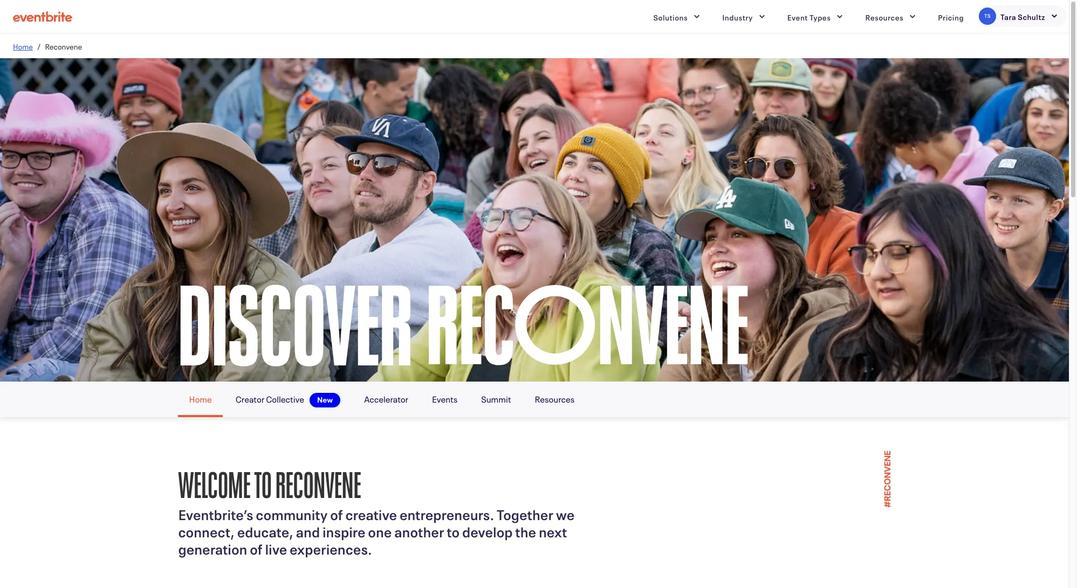 Task type: describe. For each thing, give the bounding box(es) containing it.
together
[[497, 503, 554, 524]]

accelerator
[[364, 392, 408, 405]]

eventbrite's
[[178, 503, 253, 524]]

schultz
[[1018, 11, 1046, 22]]

0 vertical spatial home link
[[13, 40, 33, 51]]

solutions
[[654, 11, 688, 22]]

another
[[394, 521, 444, 541]]

creator collective
[[236, 392, 306, 405]]

eventbrite image
[[13, 11, 72, 22]]

welcome to reconvene eventbrite's community of creative entrepreneurs. together we connect, educate, and inspire one another to develop the next generation of live experiences.
[[178, 454, 575, 558]]

connect,
[[178, 521, 235, 541]]

creative
[[346, 503, 397, 524]]

resources inside navigation
[[535, 392, 575, 405]]

solutions link
[[645, 6, 710, 27]]

summit
[[481, 392, 511, 405]]

events link
[[421, 382, 468, 415]]

industry link
[[714, 6, 775, 27]]

next
[[539, 521, 567, 541]]

inspire
[[323, 521, 366, 541]]

0 horizontal spatial resources link
[[524, 382, 586, 415]]

navigation containing home
[[178, 382, 891, 418]]

0 horizontal spatial to
[[254, 454, 272, 508]]

1 horizontal spatial of
[[330, 503, 343, 524]]

new
[[317, 394, 333, 405]]

1 horizontal spatial resources link
[[857, 6, 925, 27]]

event types
[[788, 11, 831, 22]]

collective
[[266, 392, 304, 405]]

the
[[515, 521, 536, 541]]

community
[[256, 503, 328, 524]]

1 horizontal spatial home link
[[178, 382, 223, 418]]

creator
[[236, 392, 265, 405]]

home / reconvene
[[13, 40, 82, 51]]

one
[[368, 521, 392, 541]]

experiences.
[[290, 538, 372, 558]]

reconvene for /
[[45, 40, 82, 51]]



Task type: vqa. For each thing, say whether or not it's contained in the screenshot.
bottom tips & guides
no



Task type: locate. For each thing, give the bounding box(es) containing it.
1 horizontal spatial resources
[[866, 11, 904, 22]]

1 horizontal spatial home
[[189, 392, 212, 405]]

0 horizontal spatial of
[[250, 538, 263, 558]]

1 vertical spatial reconvene
[[276, 454, 361, 508]]

welcome
[[178, 454, 251, 508]]

resources link
[[857, 6, 925, 27], [524, 382, 586, 415]]

0 vertical spatial reconvene
[[45, 40, 82, 51]]

reconvene
[[45, 40, 82, 51], [276, 454, 361, 508]]

tara schultz menu bar
[[977, 5, 1067, 27]]

live
[[265, 538, 287, 558]]

1 horizontal spatial to
[[447, 521, 460, 541]]

reconvene for to
[[276, 454, 361, 508]]

industry
[[723, 11, 753, 22]]

events
[[432, 392, 458, 405]]

reconvene right /
[[45, 40, 82, 51]]

types
[[810, 11, 831, 22]]

of
[[330, 503, 343, 524], [250, 538, 263, 558]]

to right the another
[[447, 521, 460, 541]]

/
[[37, 40, 41, 51]]

event
[[788, 11, 808, 22]]

1 vertical spatial home
[[189, 392, 212, 405]]

home left /
[[13, 40, 33, 51]]

home link left /
[[13, 40, 33, 51]]

1 vertical spatial resources
[[535, 392, 575, 405]]

navigation
[[178, 382, 891, 418]]

0 horizontal spatial home
[[13, 40, 33, 51]]

of right and
[[330, 503, 343, 524]]

home for home / reconvene
[[13, 40, 33, 51]]

pricing link
[[930, 6, 973, 27]]

home left creator
[[189, 392, 212, 405]]

home link left creator
[[178, 382, 223, 418]]

accelerator link
[[354, 382, 419, 415]]

0 horizontal spatial reconvene
[[45, 40, 82, 51]]

0 vertical spatial home
[[13, 40, 33, 51]]

event types link
[[779, 6, 853, 27]]

0 horizontal spatial home link
[[13, 40, 33, 51]]

summit link
[[471, 382, 522, 415]]

reconvene inside welcome to reconvene eventbrite's community of creative entrepreneurs. together we connect, educate, and inspire one another to develop the next generation of live experiences.
[[276, 454, 361, 508]]

and
[[296, 521, 320, 541]]

entrepreneurs.
[[400, 503, 494, 524]]

to
[[254, 454, 272, 508], [447, 521, 460, 541]]

home link
[[13, 40, 33, 51], [178, 382, 223, 418]]

tara schultz
[[1001, 11, 1046, 22]]

1 horizontal spatial reconvene
[[276, 454, 361, 508]]

we
[[556, 503, 575, 524]]

pricing
[[938, 11, 964, 22]]

resources
[[866, 11, 904, 22], [535, 392, 575, 405]]

1 vertical spatial resources link
[[524, 382, 586, 415]]

to right welcome
[[254, 454, 272, 508]]

home
[[13, 40, 33, 51], [189, 392, 212, 405]]

0 vertical spatial resources
[[866, 11, 904, 22]]

of left live
[[250, 538, 263, 558]]

home for home
[[189, 392, 212, 405]]

0 vertical spatial to
[[254, 454, 272, 508]]

0 vertical spatial of
[[330, 503, 343, 524]]

0 horizontal spatial resources
[[535, 392, 575, 405]]

1 vertical spatial home link
[[178, 382, 223, 418]]

reconvene up and
[[276, 454, 361, 508]]

educate,
[[237, 521, 293, 541]]

1 vertical spatial of
[[250, 538, 263, 558]]

home inside navigation
[[189, 392, 212, 405]]

develop
[[462, 521, 513, 541]]

tara
[[1001, 11, 1017, 22]]

0 vertical spatial resources link
[[857, 6, 925, 27]]

generation
[[178, 538, 247, 558]]

1 vertical spatial to
[[447, 521, 460, 541]]



